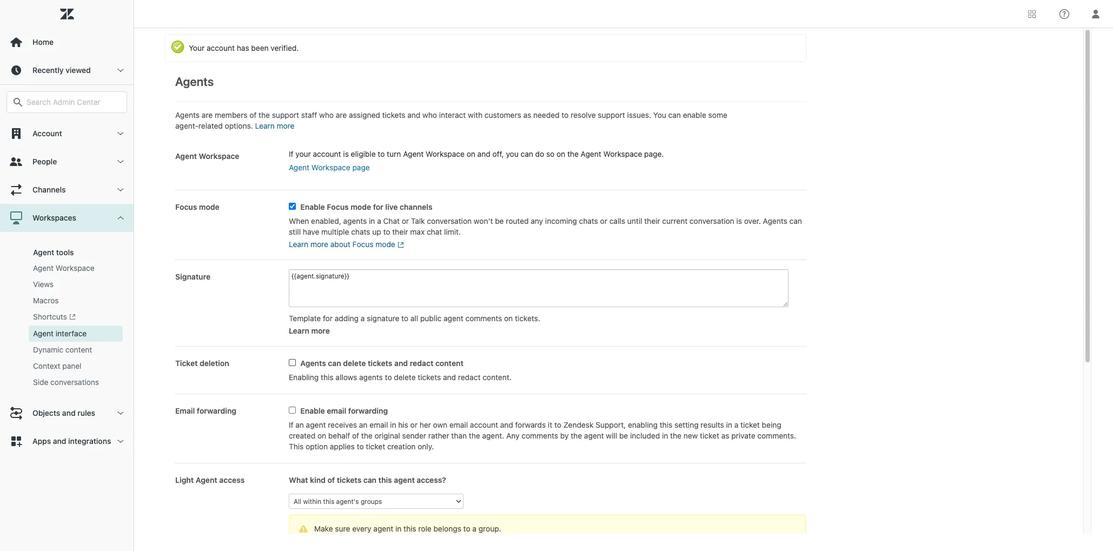 Task type: vqa. For each thing, say whether or not it's contained in the screenshot.
People dropdown button
yes



Task type: locate. For each thing, give the bounding box(es) containing it.
views link
[[29, 276, 123, 293]]

shortcuts link
[[29, 309, 123, 326]]

channels button
[[0, 176, 134, 204]]

1 vertical spatial agent
[[33, 263, 54, 273]]

shortcuts element
[[33, 312, 76, 323]]

and for objects
[[62, 409, 76, 418]]

2 vertical spatial agent
[[33, 329, 54, 338]]

and left rules
[[62, 409, 76, 418]]

tree containing account
[[0, 120, 134, 456]]

user menu image
[[1089, 7, 1103, 21]]

views
[[33, 280, 54, 289]]

agent tools element
[[33, 248, 74, 257]]

workspaces
[[32, 213, 76, 222]]

recently viewed button
[[0, 56, 134, 84]]

and for apps
[[53, 437, 66, 446]]

agent left tools
[[33, 248, 54, 257]]

1 agent from the top
[[33, 248, 54, 257]]

dynamic
[[33, 345, 63, 354]]

0 vertical spatial and
[[62, 409, 76, 418]]

and right apps
[[53, 437, 66, 446]]

0 vertical spatial agent
[[33, 248, 54, 257]]

tree item
[[0, 204, 134, 399]]

2 agent from the top
[[33, 263, 54, 273]]

integrations
[[68, 437, 111, 446]]

side conversations element
[[33, 377, 99, 388]]

1 vertical spatial and
[[53, 437, 66, 446]]

tree item containing workspaces
[[0, 204, 134, 399]]

agent interface element
[[33, 328, 87, 339]]

and inside apps and integrations dropdown button
[[53, 437, 66, 446]]

recently
[[32, 65, 64, 75]]

tree item inside primary element
[[0, 204, 134, 399]]

channels
[[32, 185, 66, 194]]

agent up dynamic
[[33, 329, 54, 338]]

agent workspace link
[[29, 260, 123, 276]]

and
[[62, 409, 76, 418], [53, 437, 66, 446]]

home button
[[0, 28, 134, 56]]

3 agent from the top
[[33, 329, 54, 338]]

dynamic content link
[[29, 342, 123, 358]]

recently viewed
[[32, 65, 91, 75]]

agent inside 'link'
[[33, 263, 54, 273]]

None search field
[[1, 91, 133, 113]]

agent up views
[[33, 263, 54, 273]]

and inside objects and rules dropdown button
[[62, 409, 76, 418]]

rules
[[77, 409, 95, 418]]

primary element
[[0, 0, 134, 551]]

agent workspace
[[33, 263, 95, 273]]

tree
[[0, 120, 134, 456]]

viewed
[[66, 65, 91, 75]]

agent
[[33, 248, 54, 257], [33, 263, 54, 273], [33, 329, 54, 338]]



Task type: describe. For each thing, give the bounding box(es) containing it.
views element
[[33, 279, 54, 290]]

context panel link
[[29, 358, 123, 374]]

people button
[[0, 148, 134, 176]]

context
[[33, 361, 60, 371]]

help image
[[1060, 9, 1069, 19]]

agent for agent interface
[[33, 329, 54, 338]]

people
[[32, 157, 57, 166]]

tools
[[56, 248, 74, 257]]

none search field inside primary element
[[1, 91, 133, 113]]

Search Admin Center field
[[27, 97, 120, 107]]

agent workspace element
[[33, 263, 95, 274]]

panel
[[62, 361, 81, 371]]

apps
[[32, 437, 51, 446]]

conversations
[[50, 378, 99, 387]]

objects and rules button
[[0, 399, 134, 427]]

macros
[[33, 296, 59, 305]]

tree inside primary element
[[0, 120, 134, 456]]

home
[[32, 37, 54, 47]]

interface
[[56, 329, 87, 338]]

account button
[[0, 120, 134, 148]]

account
[[32, 129, 62, 138]]

dynamic content element
[[33, 345, 92, 356]]

workspace
[[56, 263, 95, 273]]

macros element
[[33, 295, 59, 306]]

objects
[[32, 409, 60, 418]]

apps and integrations
[[32, 437, 111, 446]]

side conversations link
[[29, 374, 123, 391]]

macros link
[[29, 293, 123, 309]]

workspaces button
[[0, 204, 134, 232]]

objects and rules
[[32, 409, 95, 418]]

agent interface
[[33, 329, 87, 338]]

dynamic content
[[33, 345, 92, 354]]

agent for agent workspace
[[33, 263, 54, 273]]

shortcuts
[[33, 312, 67, 321]]

agent tools
[[33, 248, 74, 257]]

context panel
[[33, 361, 81, 371]]

side
[[33, 378, 48, 387]]

agent interface link
[[29, 326, 123, 342]]

apps and integrations button
[[0, 427, 134, 456]]

content
[[65, 345, 92, 354]]

agent for agent tools
[[33, 248, 54, 257]]

side conversations
[[33, 378, 99, 387]]

context panel element
[[33, 361, 81, 372]]

zendesk products image
[[1028, 10, 1036, 18]]

workspaces group
[[0, 232, 134, 399]]



